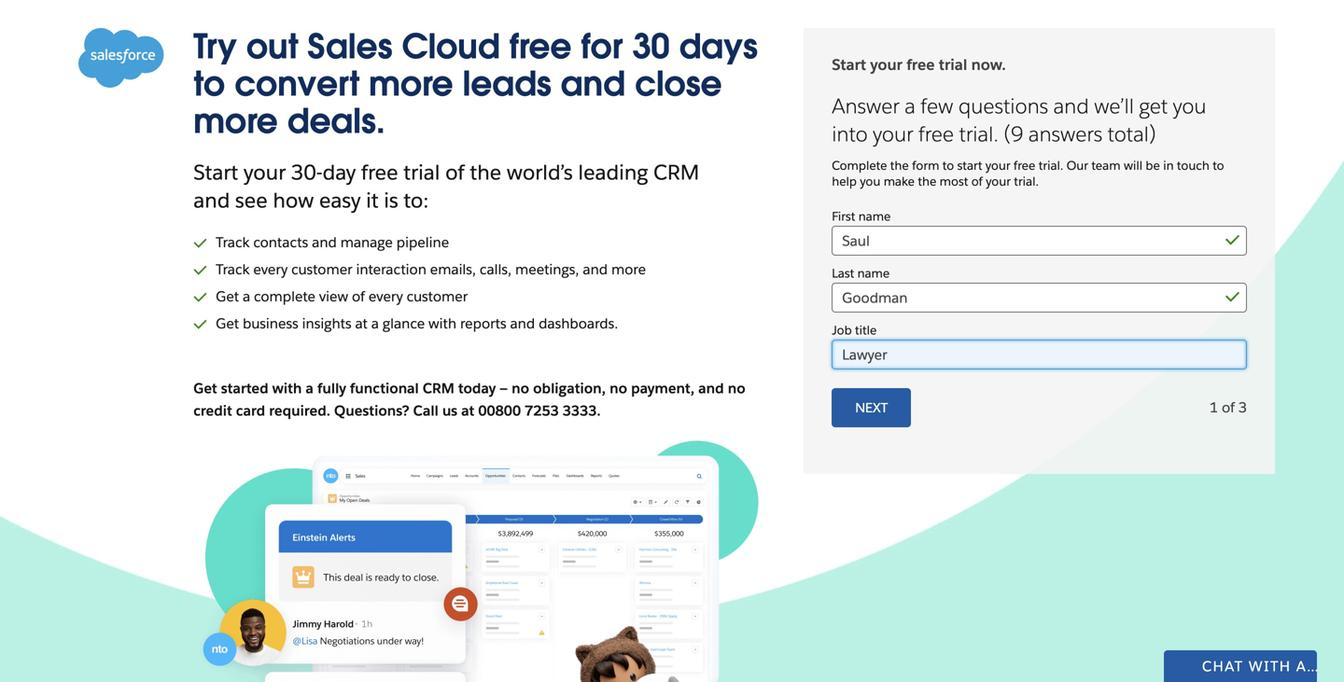 Task type: describe. For each thing, give the bounding box(es) containing it.
calls,
[[480, 260, 512, 279]]

a left glance
[[371, 315, 379, 333]]

start
[[957, 158, 983, 174]]

and inside start your 30-day free trial of the world's leading crm and see how easy it is to:
[[193, 187, 230, 214]]

0 horizontal spatial more
[[193, 100, 278, 143]]

crm inside the get started with a fully functional crm today — no obligation, no payment, and no credit card required. questions? call us at
[[423, 380, 455, 398]]

—
[[500, 380, 508, 398]]

be
[[1146, 158, 1160, 174]]

meetings,
[[515, 260, 579, 279]]

free inside start your 30-day free trial of the world's leading crm and see how easy it is to:
[[361, 159, 398, 186]]

make
[[884, 174, 915, 190]]

your inside answer a few questions and we'll get you into your free trial. (9 answers total)
[[873, 121, 914, 148]]

of inside start your 30-day free trial of the world's leading crm and see how easy it is to:
[[445, 159, 465, 186]]

an
[[1297, 658, 1320, 676]]

for
[[581, 25, 623, 68]]

start your free trial now.
[[832, 55, 1006, 74]]

insights
[[302, 315, 352, 333]]

business
[[243, 315, 299, 333]]

exp
[[1325, 658, 1344, 676]]

close
[[635, 63, 722, 105]]

world's
[[507, 159, 573, 186]]

payment,
[[631, 380, 695, 398]]

leading
[[578, 159, 648, 186]]

view
[[319, 288, 348, 306]]

a inside answer a few questions and we'll get you into your free trial. (9 answers total)
[[905, 93, 916, 120]]

chat
[[1203, 658, 1244, 676]]

0 vertical spatial customer
[[291, 260, 353, 279]]

cloud
[[402, 25, 500, 68]]

1 vertical spatial customer
[[407, 288, 468, 306]]

try out sales cloud free for 30 days to convert more leads and close more deals.
[[193, 25, 758, 143]]

30-
[[291, 159, 323, 186]]

complete
[[254, 288, 316, 306]]

1 horizontal spatial to
[[943, 158, 954, 174]]

1 horizontal spatial every
[[369, 288, 403, 306]]

convert
[[234, 63, 359, 105]]

answers
[[1029, 121, 1103, 148]]

into
[[832, 121, 868, 148]]

free inside complete the form to start your free trial. our team will be in touch to help you make the most of your trial.
[[1014, 158, 1036, 174]]

go to the homepage image
[[78, 28, 164, 88]]

and inside try out sales cloud free for 30 days to convert more leads and close more deals.
[[561, 63, 625, 105]]

we'll
[[1094, 93, 1134, 120]]

2 horizontal spatial the
[[918, 174, 937, 190]]

1 track from the top
[[216, 233, 250, 252]]

reports
[[460, 315, 507, 333]]

the inside start your 30-day free trial of the world's leading crm and see how easy it is to:
[[470, 159, 502, 186]]

emails,
[[430, 260, 476, 279]]

help
[[832, 174, 857, 190]]

is
[[384, 187, 398, 214]]

trial. left "our"
[[1039, 158, 1064, 174]]

our
[[1067, 158, 1089, 174]]

manage
[[341, 233, 393, 252]]

next button
[[832, 389, 911, 428]]

get inside the get started with a fully functional crm today — no obligation, no payment, and no credit card required. questions? call us at
[[193, 380, 217, 398]]

us
[[442, 402, 458, 420]]

questions
[[959, 93, 1049, 120]]

fully
[[317, 380, 346, 398]]

2 no from the left
[[610, 380, 627, 398]]

more inside track contacts and manage pipeline track every customer interaction emails, calls, meetings, and more get a complete view of every customer get business insights at a glance with reports and dashboards.
[[611, 260, 646, 279]]

trial inside start your 30-day free trial of the world's leading crm and see how easy it is to:
[[404, 159, 440, 186]]

it
[[366, 187, 379, 214]]

1 of 3
[[1210, 399, 1247, 417]]

0 vertical spatial trial
[[939, 55, 968, 74]]

trial. inside answer a few questions and we'll get you into your free trial. (9 answers total)
[[959, 121, 999, 148]]

1 no from the left
[[512, 380, 529, 398]]

free inside answer a few questions and we'll get you into your free trial. (9 answers total)
[[919, 121, 954, 148]]



Task type: locate. For each thing, give the bounding box(es) containing it.
None text field
[[832, 226, 1247, 256], [832, 283, 1247, 313], [832, 340, 1247, 370], [832, 226, 1247, 256], [832, 283, 1247, 313], [832, 340, 1247, 370]]

and up answers
[[1054, 93, 1089, 120]]

the left world's
[[470, 159, 502, 186]]

pipeline
[[397, 233, 449, 252]]

(9
[[1004, 121, 1024, 148]]

credit
[[193, 402, 232, 420]]

functional
[[350, 380, 419, 398]]

today
[[458, 380, 496, 398]]

0 horizontal spatial crm
[[423, 380, 455, 398]]

no left payment,
[[610, 380, 627, 398]]

get up credit
[[193, 380, 217, 398]]

start for start your free trial now.
[[832, 55, 866, 74]]

call
[[413, 402, 439, 420]]

every down interaction
[[369, 288, 403, 306]]

in
[[1163, 158, 1174, 174]]

track up the business
[[216, 260, 250, 279]]

crm right the leading
[[654, 159, 699, 186]]

at inside the get started with a fully functional crm today — no obligation, no payment, and no credit card required. questions? call us at
[[461, 402, 475, 420]]

0 vertical spatial every
[[253, 260, 288, 279]]

with inside the get started with a fully functional crm today — no obligation, no payment, and no credit card required. questions? call us at
[[272, 380, 302, 398]]

your
[[871, 55, 903, 74], [873, 121, 914, 148], [986, 158, 1011, 174], [244, 159, 286, 186], [986, 174, 1011, 190]]

touch
[[1177, 158, 1210, 174]]

0 horizontal spatial to
[[193, 63, 225, 105]]

obligation,
[[533, 380, 606, 398]]

track contacts and manage pipeline track every customer interaction emails, calls, meetings, and more get a complete view of every customer get business insights at a glance with reports and dashboards.
[[216, 233, 646, 333]]

start up answer
[[832, 55, 866, 74]]

few
[[921, 93, 954, 120]]

free down (9
[[1014, 158, 1036, 174]]

start up see
[[193, 159, 238, 186]]

how
[[273, 187, 314, 214]]

to:
[[404, 187, 429, 214]]

1 horizontal spatial crm
[[654, 159, 699, 186]]

free down few on the right top
[[919, 121, 954, 148]]

next
[[855, 400, 888, 417]]

and left 30
[[561, 63, 625, 105]]

1 vertical spatial track
[[216, 260, 250, 279]]

free up it
[[361, 159, 398, 186]]

answer
[[832, 93, 900, 120]]

card
[[236, 402, 265, 420]]

0 horizontal spatial start
[[193, 159, 238, 186]]

1 horizontal spatial no
[[610, 380, 627, 398]]

trial up to:
[[404, 159, 440, 186]]

2 track from the top
[[216, 260, 250, 279]]

1 horizontal spatial with
[[429, 315, 457, 333]]

trial. down (9
[[1014, 174, 1039, 190]]

the left form
[[890, 158, 909, 174]]

glance
[[383, 315, 425, 333]]

dashboards.
[[539, 315, 618, 333]]

crm up "us" on the bottom left of page
[[423, 380, 455, 398]]

of up the pipeline
[[445, 159, 465, 186]]

trial.
[[959, 121, 999, 148], [1039, 158, 1064, 174], [1014, 174, 1039, 190]]

a inside the get started with a fully functional crm today — no obligation, no payment, and no credit card required. questions? call us at
[[306, 380, 314, 398]]

of right view
[[352, 288, 365, 306]]

to right touch
[[1213, 158, 1225, 174]]

track
[[216, 233, 250, 252], [216, 260, 250, 279]]

every
[[253, 260, 288, 279], [369, 288, 403, 306]]

crm
[[654, 159, 699, 186], [423, 380, 455, 398]]

1 vertical spatial trial
[[404, 159, 440, 186]]

2 vertical spatial get
[[193, 380, 217, 398]]

now.
[[972, 55, 1006, 74]]

free up few on the right top
[[907, 55, 935, 74]]

0 vertical spatial with
[[429, 315, 457, 333]]

of
[[445, 159, 465, 186], [972, 174, 983, 190], [352, 288, 365, 306], [1222, 399, 1235, 417]]

1 horizontal spatial at
[[461, 402, 475, 420]]

a
[[905, 93, 916, 120], [243, 288, 250, 306], [371, 315, 379, 333], [306, 380, 314, 398]]

days
[[679, 25, 758, 68]]

and inside the get started with a fully functional crm today — no obligation, no payment, and no credit card required. questions? call us at
[[698, 380, 724, 398]]

0 vertical spatial start
[[832, 55, 866, 74]]

start inside start your 30-day free trial of the world's leading crm and see how easy it is to:
[[193, 159, 238, 186]]

1 vertical spatial with
[[272, 380, 302, 398]]

the left most at the top right of the page
[[918, 174, 937, 190]]

start your 30-day free trial of the world's leading crm and see how easy it is to:
[[193, 159, 699, 214]]

trial. up start
[[959, 121, 999, 148]]

answer a few questions and we'll get you into your free trial. (9 answers total)
[[832, 93, 1207, 148]]

interactive dashboard of sales cloud on laptop and mobile screen image
[[193, 441, 785, 682]]

2 horizontal spatial with
[[1249, 658, 1292, 676]]

0 vertical spatial you
[[1173, 93, 1207, 120]]

0 vertical spatial get
[[216, 288, 239, 306]]

at right "insights"
[[355, 315, 368, 333]]

1 vertical spatial crm
[[423, 380, 455, 398]]

the
[[890, 158, 909, 174], [470, 159, 502, 186], [918, 174, 937, 190]]

2 horizontal spatial no
[[728, 380, 746, 398]]

1 vertical spatial start
[[193, 159, 238, 186]]

trial left now. on the top of the page
[[939, 55, 968, 74]]

free inside try out sales cloud free for 30 days to convert more leads and close more deals.
[[509, 25, 572, 68]]

more
[[369, 63, 453, 105], [193, 100, 278, 143], [611, 260, 646, 279]]

with right 'started'
[[272, 380, 302, 398]]

out
[[246, 25, 298, 68]]

3
[[1239, 399, 1247, 417]]

free left 'for'
[[509, 25, 572, 68]]

required. questions?
[[269, 402, 410, 420]]

0 vertical spatial at
[[355, 315, 368, 333]]

free
[[509, 25, 572, 68], [907, 55, 935, 74], [919, 121, 954, 148], [1014, 158, 1036, 174], [361, 159, 398, 186]]

with left an
[[1249, 658, 1292, 676]]

.
[[597, 402, 601, 420]]

track down see
[[216, 233, 250, 252]]

a left few on the right top
[[905, 93, 916, 120]]

chat with an exp button
[[1164, 651, 1344, 682]]

2 horizontal spatial more
[[611, 260, 646, 279]]

0 horizontal spatial with
[[272, 380, 302, 398]]

with
[[429, 315, 457, 333], [272, 380, 302, 398], [1249, 658, 1292, 676]]

0 vertical spatial crm
[[654, 159, 699, 186]]

and right meetings,
[[583, 260, 608, 279]]

with inside button
[[1249, 658, 1292, 676]]

get started with a fully functional crm today — no obligation, no payment, and no credit card required. questions? call us at
[[193, 380, 746, 420]]

start
[[832, 55, 866, 74], [193, 159, 238, 186]]

you
[[1173, 93, 1207, 120], [860, 174, 881, 190]]

at
[[355, 315, 368, 333], [461, 402, 475, 420]]

and left see
[[193, 187, 230, 214]]

day
[[323, 159, 356, 186]]

leads
[[463, 63, 552, 105]]

most
[[940, 174, 968, 190]]

contacts
[[253, 233, 308, 252]]

see
[[235, 187, 268, 214]]

your inside start your 30-day free trial of the world's leading crm and see how easy it is to:
[[244, 159, 286, 186]]

0 horizontal spatial customer
[[291, 260, 353, 279]]

2 vertical spatial with
[[1249, 658, 1292, 676]]

you inside complete the form to start your free trial. our team will be in touch to help you make the most of your trial.
[[860, 174, 881, 190]]

form
[[912, 158, 940, 174]]

of left 3
[[1222, 399, 1235, 417]]

1
[[1210, 399, 1218, 417]]

0 horizontal spatial no
[[512, 380, 529, 398]]

1 vertical spatial get
[[216, 315, 239, 333]]

and
[[561, 63, 625, 105], [1054, 93, 1089, 120], [193, 187, 230, 214], [312, 233, 337, 252], [583, 260, 608, 279], [510, 315, 535, 333], [698, 380, 724, 398]]

0 horizontal spatial trial
[[404, 159, 440, 186]]

complete the form to start your free trial. our team will be in touch to help you make the most of your trial.
[[832, 158, 1225, 190]]

crm inside start your 30-day free trial of the world's leading crm and see how easy it is to:
[[654, 159, 699, 186]]

with inside track contacts and manage pipeline track every customer interaction emails, calls, meetings, and more get a complete view of every customer get business insights at a glance with reports and dashboards.
[[429, 315, 457, 333]]

interaction
[[356, 260, 427, 279]]

with right glance
[[429, 315, 457, 333]]

1 horizontal spatial start
[[832, 55, 866, 74]]

will
[[1124, 158, 1143, 174]]

to
[[193, 63, 225, 105], [943, 158, 954, 174], [1213, 158, 1225, 174]]

2 horizontal spatial to
[[1213, 158, 1225, 174]]

sales
[[308, 25, 393, 68]]

get
[[1139, 93, 1168, 120]]

you right get
[[1173, 93, 1207, 120]]

30
[[632, 25, 670, 68]]

0 horizontal spatial at
[[355, 315, 368, 333]]

at right "us" on the bottom left of page
[[461, 402, 475, 420]]

to left start
[[943, 158, 954, 174]]

customer
[[291, 260, 353, 279], [407, 288, 468, 306]]

start for start your 30-day free trial of the world's leading crm and see how easy it is to:
[[193, 159, 238, 186]]

0 vertical spatial track
[[216, 233, 250, 252]]

started
[[221, 380, 269, 398]]

customer down emails, on the left top of page
[[407, 288, 468, 306]]

every down contacts
[[253, 260, 288, 279]]

at inside track contacts and manage pipeline track every customer interaction emails, calls, meetings, and more get a complete view of every customer get business insights at a glance with reports and dashboards.
[[355, 315, 368, 333]]

no right payment,
[[728, 380, 746, 398]]

1 horizontal spatial trial
[[939, 55, 968, 74]]

deals.
[[287, 100, 385, 143]]

0 horizontal spatial the
[[470, 159, 502, 186]]

total)
[[1108, 121, 1156, 148]]

to left out
[[193, 63, 225, 105]]

no
[[512, 380, 529, 398], [610, 380, 627, 398], [728, 380, 746, 398]]

1 vertical spatial at
[[461, 402, 475, 420]]

easy
[[319, 187, 361, 214]]

and right payment,
[[698, 380, 724, 398]]

1 vertical spatial every
[[369, 288, 403, 306]]

customer up view
[[291, 260, 353, 279]]

1 horizontal spatial customer
[[407, 288, 468, 306]]

of right most at the top right of the page
[[972, 174, 983, 190]]

get left the business
[[216, 315, 239, 333]]

1 horizontal spatial more
[[369, 63, 453, 105]]

a up the business
[[243, 288, 250, 306]]

no right —
[[512, 380, 529, 398]]

of inside complete the form to start your free trial. our team will be in touch to help you make the most of your trial.
[[972, 174, 983, 190]]

3 no from the left
[[728, 380, 746, 398]]

you right the help
[[860, 174, 881, 190]]

and right reports
[[510, 315, 535, 333]]

complete
[[832, 158, 887, 174]]

to inside try out sales cloud free for 30 days to convert more leads and close more deals.
[[193, 63, 225, 105]]

1 horizontal spatial the
[[890, 158, 909, 174]]

a left 'fully'
[[306, 380, 314, 398]]

get left "complete"
[[216, 288, 239, 306]]

trial
[[939, 55, 968, 74], [404, 159, 440, 186]]

1 vertical spatial you
[[860, 174, 881, 190]]

and inside answer a few questions and we'll get you into your free trial. (9 answers total)
[[1054, 93, 1089, 120]]

of inside track contacts and manage pipeline track every customer interaction emails, calls, meetings, and more get a complete view of every customer get business insights at a glance with reports and dashboards.
[[352, 288, 365, 306]]

try
[[193, 25, 237, 68]]

chat with an exp
[[1203, 658, 1344, 676]]

0 horizontal spatial you
[[860, 174, 881, 190]]

0 horizontal spatial every
[[253, 260, 288, 279]]

team
[[1092, 158, 1121, 174]]

1 horizontal spatial you
[[1173, 93, 1207, 120]]

and left manage
[[312, 233, 337, 252]]

get
[[216, 288, 239, 306], [216, 315, 239, 333], [193, 380, 217, 398]]

you inside answer a few questions and we'll get you into your free trial. (9 answers total)
[[1173, 93, 1207, 120]]



Task type: vqa. For each thing, say whether or not it's contained in the screenshot.
1st Track from the top
yes



